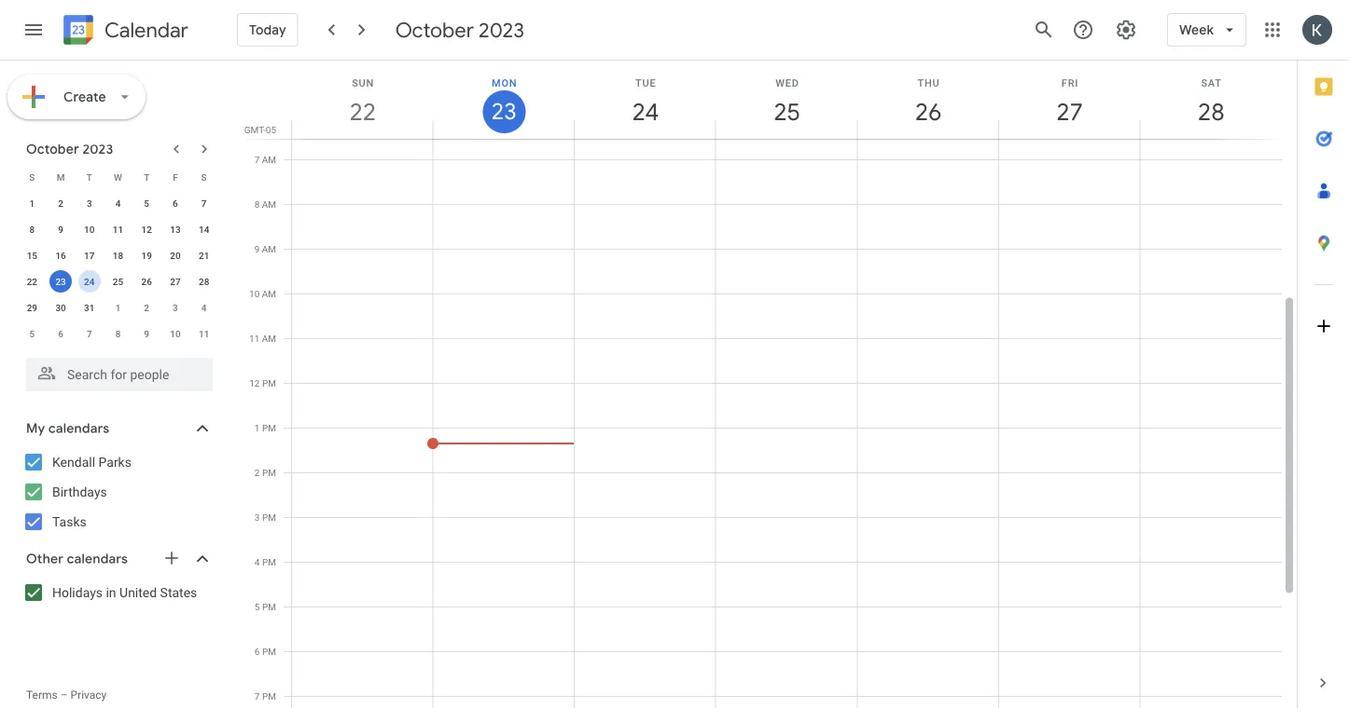Task type: describe. For each thing, give the bounding box(es) containing it.
today
[[249, 21, 286, 38]]

3 for november 3 element
[[173, 302, 178, 313]]

parks
[[98, 455, 131, 470]]

2 t from the left
[[144, 172, 149, 183]]

november 2 element
[[135, 297, 158, 319]]

pm for 7 pm
[[262, 691, 276, 703]]

14
[[199, 224, 209, 235]]

21
[[199, 250, 209, 261]]

11 for 11 am
[[249, 333, 260, 344]]

pm for 1 pm
[[262, 423, 276, 434]]

mon
[[492, 77, 517, 89]]

holidays
[[52, 585, 103, 601]]

26 link
[[907, 90, 950, 133]]

gmt-05
[[244, 124, 276, 135]]

25 inside 25 element
[[113, 276, 123, 287]]

23 cell
[[46, 269, 75, 295]]

Search for people text field
[[37, 358, 202, 392]]

0 vertical spatial 1
[[29, 198, 35, 209]]

10 for "10" element
[[84, 224, 95, 235]]

my calendars list
[[4, 448, 231, 537]]

row containing 22
[[18, 269, 218, 295]]

–
[[60, 689, 68, 703]]

4 for november 4 element
[[201, 302, 207, 313]]

row group containing 1
[[18, 190, 218, 347]]

terms – privacy
[[26, 689, 107, 703]]

november 4 element
[[193, 297, 215, 319]]

mon 23
[[490, 77, 517, 126]]

0 horizontal spatial 3
[[87, 198, 92, 209]]

0 horizontal spatial october 2023
[[26, 141, 113, 158]]

fri 27
[[1055, 77, 1082, 127]]

create button
[[7, 75, 145, 119]]

26 inside 26 element
[[141, 276, 152, 287]]

10 for 10 am
[[249, 288, 260, 299]]

united
[[119, 585, 157, 601]]

my
[[26, 421, 45, 438]]

main drawer image
[[22, 19, 45, 41]]

14 element
[[193, 218, 215, 241]]

kendall
[[52, 455, 95, 470]]

wed
[[775, 77, 799, 89]]

22 link
[[341, 90, 384, 133]]

7 pm
[[255, 691, 276, 703]]

9 for 9 am
[[254, 244, 260, 255]]

pm for 3 pm
[[262, 512, 276, 523]]

tasks
[[52, 515, 87, 530]]

8 for 8 am
[[254, 199, 260, 210]]

27 element
[[164, 271, 187, 293]]

28 inside 28 element
[[199, 276, 209, 287]]

7 up the 14 element
[[201, 198, 207, 209]]

4 pm
[[255, 557, 276, 568]]

18 element
[[107, 244, 129, 267]]

25 element
[[107, 271, 129, 293]]

23, today element
[[50, 271, 72, 293]]

pm for 2 pm
[[262, 467, 276, 479]]

26 element
[[135, 271, 158, 293]]

24 cell
[[75, 269, 104, 295]]

pm for 6 pm
[[262, 647, 276, 658]]

0 horizontal spatial 4
[[115, 198, 121, 209]]

other calendars button
[[4, 545, 231, 575]]

12 element
[[135, 218, 158, 241]]

9 for "november 9" element
[[144, 328, 149, 340]]

28 inside 28 column header
[[1197, 97, 1223, 127]]

1 for november 1 element
[[115, 302, 121, 313]]

17 element
[[78, 244, 101, 267]]

0 horizontal spatial october
[[26, 141, 79, 158]]

pm for 4 pm
[[262, 557, 276, 568]]

week button
[[1167, 7, 1246, 52]]

6 pm
[[255, 647, 276, 658]]

2 for november 2 element in the top of the page
[[144, 302, 149, 313]]

12 for 12
[[141, 224, 152, 235]]

0 horizontal spatial 2
[[58, 198, 63, 209]]

privacy
[[70, 689, 107, 703]]

m
[[57, 172, 65, 183]]

18
[[113, 250, 123, 261]]

tue 24
[[631, 77, 658, 127]]

3 for 3 pm
[[255, 512, 260, 523]]

19 element
[[135, 244, 158, 267]]

5 pm
[[255, 602, 276, 613]]

17
[[84, 250, 95, 261]]

sun
[[352, 77, 374, 89]]

27 link
[[1048, 90, 1091, 133]]

11 element
[[107, 218, 129, 241]]

calendar
[[104, 17, 188, 43]]

1 t from the left
[[87, 172, 92, 183]]

2 pm
[[255, 467, 276, 479]]

19
[[141, 250, 152, 261]]

calendar heading
[[101, 17, 188, 43]]

24 inside cell
[[84, 276, 95, 287]]

25 inside wed 25
[[772, 97, 799, 127]]

week
[[1179, 21, 1214, 38]]

13 element
[[164, 218, 187, 241]]

calendar element
[[60, 11, 188, 52]]

my calendars
[[26, 421, 109, 438]]

thu
[[918, 77, 940, 89]]

30 element
[[50, 297, 72, 319]]

31
[[84, 302, 95, 313]]

20
[[170, 250, 181, 261]]

5 for 5 pm
[[255, 602, 260, 613]]

24 element
[[78, 271, 101, 293]]

november 6 element
[[50, 323, 72, 345]]

7 for 7 pm
[[255, 691, 260, 703]]

1 horizontal spatial 5
[[144, 198, 149, 209]]

24 link
[[624, 90, 667, 133]]

f
[[173, 172, 178, 183]]

1 s from the left
[[29, 172, 35, 183]]

add other calendars image
[[162, 550, 181, 568]]

8 for november 8 element
[[115, 328, 121, 340]]

11 for november 11 'element'
[[199, 328, 209, 340]]

sat 28
[[1197, 77, 1223, 127]]

create
[[63, 89, 106, 105]]

sun 22
[[348, 77, 375, 127]]

1 horizontal spatial 2023
[[479, 17, 524, 43]]



Task type: vqa. For each thing, say whether or not it's contained in the screenshot.
nail to the right
no



Task type: locate. For each thing, give the bounding box(es) containing it.
27
[[1055, 97, 1082, 127], [170, 276, 181, 287]]

1 vertical spatial 26
[[141, 276, 152, 287]]

2 horizontal spatial 6
[[255, 647, 260, 658]]

pm
[[262, 378, 276, 389], [262, 423, 276, 434], [262, 467, 276, 479], [262, 512, 276, 523], [262, 557, 276, 568], [262, 602, 276, 613], [262, 647, 276, 658], [262, 691, 276, 703]]

23
[[490, 97, 516, 126], [55, 276, 66, 287]]

tue
[[635, 77, 656, 89]]

0 vertical spatial 23
[[490, 97, 516, 126]]

1 vertical spatial 2023
[[82, 141, 113, 158]]

gmt-
[[244, 124, 266, 135]]

settings menu image
[[1115, 19, 1137, 41]]

8 am
[[254, 199, 276, 210]]

tab list
[[1298, 61, 1349, 658]]

row up 25 element
[[18, 243, 218, 269]]

20 element
[[164, 244, 187, 267]]

0 horizontal spatial 28
[[199, 276, 209, 287]]

7
[[254, 154, 260, 165], [201, 198, 207, 209], [87, 328, 92, 340], [255, 691, 260, 703]]

t right m
[[87, 172, 92, 183]]

2 horizontal spatial 1
[[255, 423, 260, 434]]

0 horizontal spatial 1
[[29, 198, 35, 209]]

8 up 15 element
[[29, 224, 35, 235]]

1 horizontal spatial 27
[[1055, 97, 1082, 127]]

3 up november 10 element
[[173, 302, 178, 313]]

row containing 29
[[18, 295, 218, 321]]

2 horizontal spatial 5
[[255, 602, 260, 613]]

3 down 2 pm
[[255, 512, 260, 523]]

23 inside mon 23
[[490, 97, 516, 126]]

2
[[58, 198, 63, 209], [144, 302, 149, 313], [255, 467, 260, 479]]

calendars for other calendars
[[67, 551, 128, 568]]

1 row from the top
[[18, 164, 218, 190]]

row containing 1
[[18, 190, 218, 216]]

11 down november 4 element
[[199, 328, 209, 340]]

1 am from the top
[[262, 154, 276, 165]]

other
[[26, 551, 64, 568]]

16 element
[[50, 244, 72, 267]]

6 up 13 element on the left of page
[[173, 198, 178, 209]]

6 up 7 pm
[[255, 647, 260, 658]]

6 row from the top
[[18, 295, 218, 321]]

0 vertical spatial 9
[[58, 224, 63, 235]]

2 row from the top
[[18, 190, 218, 216]]

8 down november 1 element
[[115, 328, 121, 340]]

7 row from the top
[[18, 321, 218, 347]]

12 inside 'grid'
[[249, 378, 260, 389]]

terms link
[[26, 689, 58, 703]]

1 pm
[[255, 423, 276, 434]]

7 down "31" element
[[87, 328, 92, 340]]

2 horizontal spatial 3
[[255, 512, 260, 523]]

12 for 12 pm
[[249, 378, 260, 389]]

pm down 4 pm
[[262, 602, 276, 613]]

2023 up mon at the left of the page
[[479, 17, 524, 43]]

2 up 3 pm
[[255, 467, 260, 479]]

24 inside column header
[[631, 97, 658, 127]]

26 inside 26 column header
[[914, 97, 940, 127]]

fri
[[1062, 77, 1079, 89]]

pm up 7 pm
[[262, 647, 276, 658]]

5 up 12 element
[[144, 198, 149, 209]]

1 pm from the top
[[262, 378, 276, 389]]

2 horizontal spatial 11
[[249, 333, 260, 344]]

terms
[[26, 689, 58, 703]]

1 vertical spatial 8
[[29, 224, 35, 235]]

0 horizontal spatial 24
[[84, 276, 95, 287]]

other calendars
[[26, 551, 128, 568]]

28 link
[[1190, 90, 1233, 133]]

9 am
[[254, 244, 276, 255]]

28 element
[[193, 271, 215, 293]]

25 link
[[765, 90, 808, 133]]

am down 7 am
[[262, 199, 276, 210]]

november 10 element
[[164, 323, 187, 345]]

27 down 20
[[170, 276, 181, 287]]

2 for 2 pm
[[255, 467, 260, 479]]

2 down m
[[58, 198, 63, 209]]

23 down mon at the left of the page
[[490, 97, 516, 126]]

thu 26
[[914, 77, 940, 127]]

0 horizontal spatial 6
[[58, 328, 63, 340]]

25 down wed
[[772, 97, 799, 127]]

10 am
[[249, 288, 276, 299]]

1 up november 8 element
[[115, 302, 121, 313]]

23 up 30
[[55, 276, 66, 287]]

row containing 5
[[18, 321, 218, 347]]

7 down 6 pm
[[255, 691, 260, 703]]

october 2023 grid
[[18, 164, 218, 347]]

1 horizontal spatial 3
[[173, 302, 178, 313]]

privacy link
[[70, 689, 107, 703]]

0 horizontal spatial 26
[[141, 276, 152, 287]]

7 pm from the top
[[262, 647, 276, 658]]

am down the 05
[[262, 154, 276, 165]]

3 pm
[[255, 512, 276, 523]]

november 8 element
[[107, 323, 129, 345]]

s
[[29, 172, 35, 183], [201, 172, 207, 183]]

22 element
[[21, 271, 43, 293]]

1 vertical spatial 25
[[113, 276, 123, 287]]

8 inside 'grid'
[[254, 199, 260, 210]]

12 inside row
[[141, 224, 152, 235]]

3 pm from the top
[[262, 467, 276, 479]]

4
[[115, 198, 121, 209], [201, 302, 207, 313], [255, 557, 260, 568]]

1 horizontal spatial october 2023
[[395, 17, 524, 43]]

3
[[87, 198, 92, 209], [173, 302, 178, 313], [255, 512, 260, 523]]

0 horizontal spatial 10
[[84, 224, 95, 235]]

1 horizontal spatial 8
[[115, 328, 121, 340]]

1 horizontal spatial 26
[[914, 97, 940, 127]]

calendars up in
[[67, 551, 128, 568]]

row down november 1 element
[[18, 321, 218, 347]]

november 5 element
[[21, 323, 43, 345]]

27 inside column header
[[1055, 97, 1082, 127]]

5 up 6 pm
[[255, 602, 260, 613]]

26
[[914, 97, 940, 127], [141, 276, 152, 287]]

am for 9 am
[[262, 244, 276, 255]]

0 vertical spatial calendars
[[48, 421, 109, 438]]

0 vertical spatial 6
[[173, 198, 178, 209]]

1 vertical spatial 3
[[173, 302, 178, 313]]

kendall parks
[[52, 455, 131, 470]]

sat
[[1201, 77, 1222, 89]]

1 horizontal spatial 10
[[170, 328, 181, 340]]

0 horizontal spatial 9
[[58, 224, 63, 235]]

0 horizontal spatial 25
[[113, 276, 123, 287]]

31 element
[[78, 297, 101, 319]]

0 vertical spatial 12
[[141, 224, 152, 235]]

9
[[58, 224, 63, 235], [254, 244, 260, 255], [144, 328, 149, 340]]

25 column header
[[715, 61, 858, 139]]

1 inside 'grid'
[[255, 423, 260, 434]]

0 horizontal spatial 8
[[29, 224, 35, 235]]

26 column header
[[857, 61, 999, 139]]

2 vertical spatial 3
[[255, 512, 260, 523]]

2 vertical spatial 9
[[144, 328, 149, 340]]

4 pm from the top
[[262, 512, 276, 523]]

am up 12 pm
[[262, 333, 276, 344]]

2 horizontal spatial 10
[[249, 288, 260, 299]]

4 up the 11 element at the top left of page
[[115, 198, 121, 209]]

am for 10 am
[[262, 288, 276, 299]]

row group
[[18, 190, 218, 347]]

1 vertical spatial 22
[[27, 276, 37, 287]]

2 vertical spatial 5
[[255, 602, 260, 613]]

12 pm
[[249, 378, 276, 389]]

11 am
[[249, 333, 276, 344]]

15 element
[[21, 244, 43, 267]]

1 horizontal spatial 11
[[199, 328, 209, 340]]

w
[[114, 172, 122, 183]]

november 3 element
[[164, 297, 187, 319]]

25
[[772, 97, 799, 127], [113, 276, 123, 287]]

today button
[[237, 7, 298, 52]]

0 vertical spatial 27
[[1055, 97, 1082, 127]]

4 inside 'grid'
[[255, 557, 260, 568]]

pm for 5 pm
[[262, 602, 276, 613]]

9 up 16 element
[[58, 224, 63, 235]]

2 vertical spatial 8
[[115, 328, 121, 340]]

27 inside october 2023 grid
[[170, 276, 181, 287]]

10 up 11 am
[[249, 288, 260, 299]]

row up november 1 element
[[18, 269, 218, 295]]

3 row from the top
[[18, 216, 218, 243]]

28 column header
[[1140, 61, 1282, 139]]

11 up 18
[[113, 224, 123, 235]]

4 down 3 pm
[[255, 557, 260, 568]]

24
[[631, 97, 658, 127], [84, 276, 95, 287]]

7 down "gmt-"
[[254, 154, 260, 165]]

21 element
[[193, 244, 215, 267]]

1 horizontal spatial 4
[[201, 302, 207, 313]]

pm down 2 pm
[[262, 512, 276, 523]]

row up november 8 element
[[18, 295, 218, 321]]

9 up 10 am
[[254, 244, 260, 255]]

27 down fri
[[1055, 97, 1082, 127]]

pm up "1 pm"
[[262, 378, 276, 389]]

0 vertical spatial 26
[[914, 97, 940, 127]]

10 up 17
[[84, 224, 95, 235]]

calendars up kendall
[[48, 421, 109, 438]]

states
[[160, 585, 197, 601]]

2 pm from the top
[[262, 423, 276, 434]]

row up 18 element
[[18, 216, 218, 243]]

1 vertical spatial 27
[[170, 276, 181, 287]]

12
[[141, 224, 152, 235], [249, 378, 260, 389]]

26 down 19
[[141, 276, 152, 287]]

12 up 19
[[141, 224, 152, 235]]

pm up 2 pm
[[262, 423, 276, 434]]

22 column header
[[291, 61, 433, 139]]

october 2023 up m
[[26, 141, 113, 158]]

4 down 28 element
[[201, 302, 207, 313]]

5 down 29 element
[[29, 328, 35, 340]]

2023
[[479, 17, 524, 43], [82, 141, 113, 158]]

calendars for my calendars
[[48, 421, 109, 438]]

11 inside 'grid'
[[249, 333, 260, 344]]

6 inside 'grid'
[[255, 647, 260, 658]]

pm down 6 pm
[[262, 691, 276, 703]]

22 inside october 2023 grid
[[27, 276, 37, 287]]

1 horizontal spatial october
[[395, 17, 474, 43]]

1 up 15 element
[[29, 198, 35, 209]]

2 s from the left
[[201, 172, 207, 183]]

november 11 element
[[193, 323, 215, 345]]

None search field
[[0, 351, 231, 392]]

2 horizontal spatial 9
[[254, 244, 260, 255]]

26 down thu
[[914, 97, 940, 127]]

1 horizontal spatial 23
[[490, 97, 516, 126]]

november 1 element
[[107, 297, 129, 319]]

28 down sat
[[1197, 97, 1223, 127]]

0 vertical spatial 5
[[144, 198, 149, 209]]

0 vertical spatial october 2023
[[395, 17, 524, 43]]

6 for november 6 element at the left top of page
[[58, 328, 63, 340]]

2 vertical spatial 4
[[255, 557, 260, 568]]

0 vertical spatial 28
[[1197, 97, 1223, 127]]

in
[[106, 585, 116, 601]]

1 vertical spatial 28
[[199, 276, 209, 287]]

4 row from the top
[[18, 243, 218, 269]]

3 up "10" element
[[87, 198, 92, 209]]

10 down november 3 element
[[170, 328, 181, 340]]

november 7 element
[[78, 323, 101, 345]]

1 vertical spatial october
[[26, 141, 79, 158]]

0 horizontal spatial 5
[[29, 328, 35, 340]]

9 inside 'grid'
[[254, 244, 260, 255]]

row containing 8
[[18, 216, 218, 243]]

2 am from the top
[[262, 199, 276, 210]]

24 up 31
[[84, 276, 95, 287]]

1 down 12 pm
[[255, 423, 260, 434]]

grid
[[239, 61, 1297, 710]]

8
[[254, 199, 260, 210], [29, 224, 35, 235], [115, 328, 121, 340]]

am
[[262, 154, 276, 165], [262, 199, 276, 210], [262, 244, 276, 255], [262, 288, 276, 299], [262, 333, 276, 344]]

1 horizontal spatial t
[[144, 172, 149, 183]]

8 pm from the top
[[262, 691, 276, 703]]

4 am from the top
[[262, 288, 276, 299]]

30
[[55, 302, 66, 313]]

27 column header
[[998, 61, 1140, 139]]

am for 7 am
[[262, 154, 276, 165]]

row up the 11 element at the top left of page
[[18, 164, 218, 190]]

0 horizontal spatial t
[[87, 172, 92, 183]]

2 vertical spatial 6
[[255, 647, 260, 658]]

s right f
[[201, 172, 207, 183]]

pm down "1 pm"
[[262, 467, 276, 479]]

6 pm from the top
[[262, 602, 276, 613]]

7 am
[[254, 154, 276, 165]]

2023 down create
[[82, 141, 113, 158]]

0 vertical spatial 2023
[[479, 17, 524, 43]]

5 row from the top
[[18, 269, 218, 295]]

7 for november 7 element
[[87, 328, 92, 340]]

05
[[266, 124, 276, 135]]

am down 9 am
[[262, 288, 276, 299]]

1 vertical spatial 5
[[29, 328, 35, 340]]

5 pm from the top
[[262, 557, 276, 568]]

row
[[18, 164, 218, 190], [18, 190, 218, 216], [18, 216, 218, 243], [18, 243, 218, 269], [18, 269, 218, 295], [18, 295, 218, 321], [18, 321, 218, 347]]

5 am from the top
[[262, 333, 276, 344]]

28
[[1197, 97, 1223, 127], [199, 276, 209, 287]]

0 vertical spatial 8
[[254, 199, 260, 210]]

november 9 element
[[135, 323, 158, 345]]

row down w
[[18, 190, 218, 216]]

1 horizontal spatial 2
[[144, 302, 149, 313]]

2 inside 'grid'
[[255, 467, 260, 479]]

row containing s
[[18, 164, 218, 190]]

1 vertical spatial 2
[[144, 302, 149, 313]]

1 vertical spatial 23
[[55, 276, 66, 287]]

10 for november 10 element
[[170, 328, 181, 340]]

22 down 15
[[27, 276, 37, 287]]

29
[[27, 302, 37, 313]]

24 column header
[[574, 61, 716, 139]]

22
[[348, 97, 375, 127], [27, 276, 37, 287]]

0 vertical spatial 22
[[348, 97, 375, 127]]

5 inside 'grid'
[[255, 602, 260, 613]]

1 vertical spatial 10
[[249, 288, 260, 299]]

holidays in united states
[[52, 585, 197, 601]]

28 down 21
[[199, 276, 209, 287]]

1 horizontal spatial 24
[[631, 97, 658, 127]]

25 down 18
[[113, 276, 123, 287]]

11 inside 'element'
[[199, 328, 209, 340]]

3 am from the top
[[262, 244, 276, 255]]

6 for 6 pm
[[255, 647, 260, 658]]

1 horizontal spatial 6
[[173, 198, 178, 209]]

0 vertical spatial october
[[395, 17, 474, 43]]

1 vertical spatial october 2023
[[26, 141, 113, 158]]

1 horizontal spatial 9
[[144, 328, 149, 340]]

4 for 4 pm
[[255, 557, 260, 568]]

1 horizontal spatial 1
[[115, 302, 121, 313]]

1 for 1 pm
[[255, 423, 260, 434]]

12 down 11 am
[[249, 378, 260, 389]]

11 for the 11 element at the top left of page
[[113, 224, 123, 235]]

0 horizontal spatial 2023
[[82, 141, 113, 158]]

0 vertical spatial 2
[[58, 198, 63, 209]]

s left m
[[29, 172, 35, 183]]

1 horizontal spatial s
[[201, 172, 207, 183]]

2 horizontal spatial 4
[[255, 557, 260, 568]]

2 horizontal spatial 2
[[255, 467, 260, 479]]

0 horizontal spatial 11
[[113, 224, 123, 235]]

october 2023
[[395, 17, 524, 43], [26, 141, 113, 158]]

1
[[29, 198, 35, 209], [115, 302, 121, 313], [255, 423, 260, 434]]

8 down 7 am
[[254, 199, 260, 210]]

am down 8 am
[[262, 244, 276, 255]]

29 element
[[21, 297, 43, 319]]

1 horizontal spatial 25
[[772, 97, 799, 127]]

birthdays
[[52, 485, 107, 500]]

13
[[170, 224, 181, 235]]

6 down 30 element
[[58, 328, 63, 340]]

15
[[27, 250, 37, 261]]

1 vertical spatial 12
[[249, 378, 260, 389]]

pm down 3 pm
[[262, 557, 276, 568]]

10 element
[[78, 218, 101, 241]]

am for 8 am
[[262, 199, 276, 210]]

t left f
[[144, 172, 149, 183]]

pm for 12 pm
[[262, 378, 276, 389]]

2 vertical spatial 2
[[255, 467, 260, 479]]

calendars inside dropdown button
[[48, 421, 109, 438]]

2 vertical spatial 10
[[170, 328, 181, 340]]

2 horizontal spatial 8
[[254, 199, 260, 210]]

1 horizontal spatial 12
[[249, 378, 260, 389]]

0 horizontal spatial 12
[[141, 224, 152, 235]]

10
[[84, 224, 95, 235], [249, 288, 260, 299], [170, 328, 181, 340]]

0 vertical spatial 10
[[84, 224, 95, 235]]

1 horizontal spatial 22
[[348, 97, 375, 127]]

10 inside 'grid'
[[249, 288, 260, 299]]

2 vertical spatial 1
[[255, 423, 260, 434]]

0 horizontal spatial 22
[[27, 276, 37, 287]]

5
[[144, 198, 149, 209], [29, 328, 35, 340], [255, 602, 260, 613]]

0 horizontal spatial 23
[[55, 276, 66, 287]]

0 vertical spatial 4
[[115, 198, 121, 209]]

23 link
[[483, 90, 526, 133]]

t
[[87, 172, 92, 183], [144, 172, 149, 183]]

11
[[113, 224, 123, 235], [199, 328, 209, 340], [249, 333, 260, 344]]

24 down tue
[[631, 97, 658, 127]]

1 vertical spatial calendars
[[67, 551, 128, 568]]

2 down 26 element
[[144, 302, 149, 313]]

9 down november 2 element in the top of the page
[[144, 328, 149, 340]]

october
[[395, 17, 474, 43], [26, 141, 79, 158]]

row containing 15
[[18, 243, 218, 269]]

22 down sun
[[348, 97, 375, 127]]

my calendars button
[[4, 414, 231, 444]]

23 column header
[[433, 61, 575, 139]]

16
[[55, 250, 66, 261]]

calendars inside dropdown button
[[67, 551, 128, 568]]

1 vertical spatial 4
[[201, 302, 207, 313]]

1 vertical spatial 9
[[254, 244, 260, 255]]

am for 11 am
[[262, 333, 276, 344]]

11 down 10 am
[[249, 333, 260, 344]]

22 inside column header
[[348, 97, 375, 127]]

7 for 7 am
[[254, 154, 260, 165]]

october 2023 up mon at the left of the page
[[395, 17, 524, 43]]

23 inside cell
[[55, 276, 66, 287]]

1 vertical spatial 1
[[115, 302, 121, 313]]

grid containing 22
[[239, 61, 1297, 710]]

5 for november 5 element
[[29, 328, 35, 340]]

1 vertical spatial 6
[[58, 328, 63, 340]]

1 vertical spatial 24
[[84, 276, 95, 287]]

wed 25
[[772, 77, 799, 127]]



